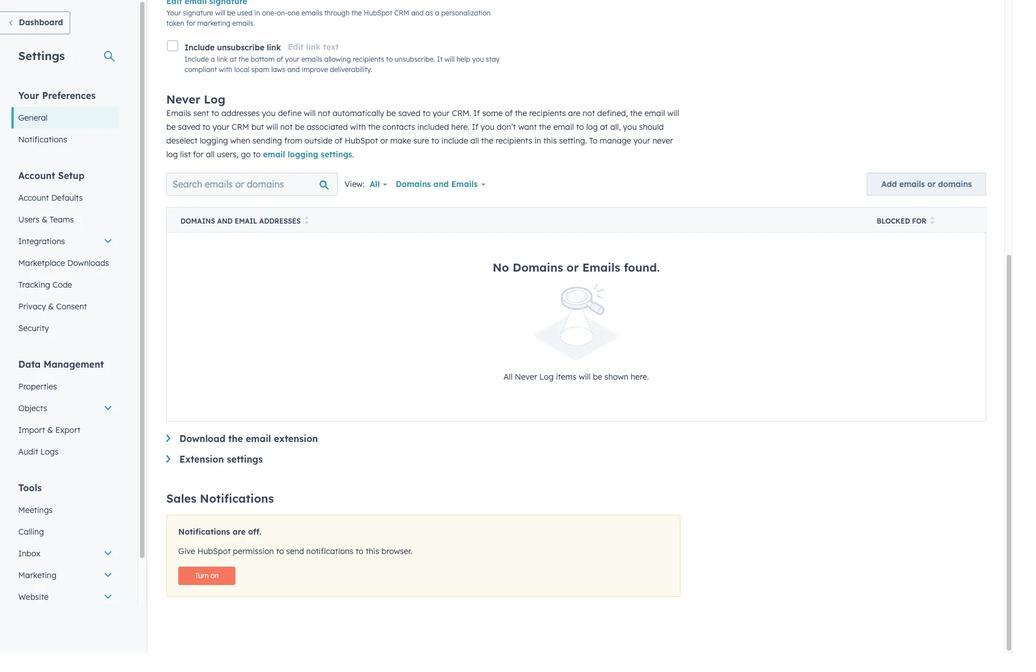Task type: describe. For each thing, give the bounding box(es) containing it.
for inside button
[[913, 217, 927, 225]]

download the email extension button
[[166, 433, 987, 445]]

1 vertical spatial all
[[206, 149, 215, 160]]

management
[[44, 359, 104, 370]]

sending
[[253, 136, 282, 146]]

1 include from the top
[[185, 43, 215, 53]]

email
[[235, 217, 257, 225]]

your down should
[[634, 136, 651, 146]]

your for your preferences
[[18, 90, 39, 101]]

objects button
[[11, 397, 120, 419]]

sales
[[166, 491, 197, 506]]

one-
[[262, 9, 277, 17]]

personalization
[[442, 9, 491, 17]]

off.
[[248, 527, 262, 537]]

one
[[288, 9, 300, 17]]

to up 'included'
[[423, 108, 431, 119]]

logs
[[41, 447, 59, 457]]

the right want
[[539, 122, 552, 132]]

tracking code
[[18, 280, 72, 290]]

account setup
[[18, 170, 85, 181]]

the up want
[[515, 108, 527, 119]]

help
[[457, 55, 471, 64]]

addresses
[[222, 108, 260, 119]]

contacts
[[383, 122, 415, 132]]

send
[[286, 546, 304, 557]]

unsubscribe.
[[395, 55, 435, 64]]

turn on button
[[178, 567, 236, 585]]

in inside your signature will be used in one-on-one emails through the hubspot crm and as a personalization token for marketing emails.
[[255, 9, 260, 17]]

notifications link
[[11, 129, 120, 150]]

will inside your signature will be used in one-on-one emails through the hubspot crm and as a personalization token for marketing emails.
[[215, 9, 225, 17]]

a inside your signature will be used in one-on-one emails through the hubspot crm and as a personalization token for marketing emails.
[[435, 9, 440, 17]]

consent
[[56, 301, 87, 312]]

marketplace downloads
[[18, 258, 109, 268]]

setting.
[[560, 136, 587, 146]]

list
[[180, 149, 191, 160]]

be left 'shown' at the bottom of the page
[[593, 372, 603, 382]]

users
[[18, 214, 39, 225]]

at inside emails sent to addresses you define will not automatically be saved to your crm. if some of the recipients are not defined, the email will be saved to your crm but will not be associated with the contacts included here. if you don't want the email to log at all, you should deselect logging when sending from outside of hubspot or make sure to include all the recipients in this setting. to manage your never log list for all users, go to
[[601, 122, 608, 132]]

addresses
[[259, 217, 301, 225]]

privacy & consent link
[[11, 296, 120, 317]]

1 horizontal spatial log
[[587, 122, 598, 132]]

allowing
[[324, 55, 351, 64]]

emails inside add emails or domains "button"
[[900, 179, 926, 189]]

objects
[[18, 403, 47, 413]]

blocked for
[[877, 217, 927, 225]]

sure
[[414, 136, 430, 146]]

emails inside edit link text include a link at the bottom of your emails allowing recipients to unsubscribe. it will help you stay compliant with local spam laws and improve deliverability.
[[302, 55, 323, 64]]

you up but
[[262, 108, 276, 119]]

edit
[[288, 42, 304, 52]]

and inside edit link text include a link at the bottom of your emails allowing recipients to unsubscribe. it will help you stay compliant with local spam laws and improve deliverability.
[[288, 65, 300, 74]]

dashboard link
[[0, 11, 71, 34]]

bottom
[[251, 55, 275, 64]]

deliverability.
[[330, 65, 373, 74]]

and inside popup button
[[434, 179, 449, 189]]

you down "some"
[[481, 122, 495, 132]]

recipients inside edit link text include a link at the bottom of your emails allowing recipients to unsubscribe. it will help you stay compliant with local spam laws and improve deliverability.
[[353, 55, 385, 64]]

2 vertical spatial recipients
[[496, 136, 533, 146]]

users & teams
[[18, 214, 74, 225]]

with inside emails sent to addresses you define will not automatically be saved to your crm. if some of the recipients are not defined, the email will be saved to your crm but will not be associated with the contacts included here. if you don't want the email to log at all, you should deselect logging when sending from outside of hubspot or make sure to include all the recipients in this setting. to manage your never log list for all users, go to
[[350, 122, 366, 132]]

on-
[[277, 9, 288, 17]]

preferences
[[42, 90, 96, 101]]

1 vertical spatial here.
[[631, 372, 649, 382]]

domains for domains and emails
[[396, 179, 431, 189]]

domains and email addresses button
[[167, 207, 864, 233]]

properties link
[[11, 376, 120, 397]]

data
[[18, 359, 41, 370]]

will right but
[[266, 122, 278, 132]]

0 horizontal spatial never
[[166, 92, 201, 107]]

emails inside your signature will be used in one-on-one emails through the hubspot crm and as a personalization token for marketing emails.
[[302, 9, 323, 17]]

data management
[[18, 359, 104, 370]]

1 vertical spatial this
[[366, 546, 379, 557]]

your preferences element
[[11, 89, 120, 150]]

marketing button
[[11, 564, 120, 586]]

emails.
[[232, 19, 255, 27]]

defined,
[[598, 108, 628, 119]]

this inside emails sent to addresses you define will not automatically be saved to your crm. if some of the recipients are not defined, the email will be saved to your crm but will not be associated with the contacts included here. if you don't want the email to log at all, you should deselect logging when sending from outside of hubspot or make sure to include all the recipients in this setting. to manage your never log list for all users, go to
[[544, 136, 557, 146]]

on
[[211, 571, 219, 580]]

and inside your signature will be used in one-on-one emails through the hubspot crm and as a personalization token for marketing emails.
[[412, 9, 424, 17]]

include
[[442, 136, 469, 146]]

1 vertical spatial notifications
[[200, 491, 274, 506]]

to down 'included'
[[432, 136, 440, 146]]

download
[[180, 433, 226, 445]]

compliant
[[185, 65, 217, 74]]

& for teams
[[42, 214, 47, 225]]

0 vertical spatial settings
[[321, 149, 352, 160]]

be up contacts
[[387, 108, 396, 119]]

domains for domains and email addresses
[[181, 217, 215, 225]]

all never log items will be shown here.
[[504, 372, 649, 382]]

account setup element
[[11, 169, 120, 339]]

1 vertical spatial of
[[505, 108, 513, 119]]

the inside edit link text include a link at the bottom of your emails allowing recipients to unsubscribe. it will help you stay compliant with local spam laws and improve deliverability.
[[239, 55, 249, 64]]

emails inside emails sent to addresses you define will not automatically be saved to your crm. if some of the recipients are not defined, the email will be saved to your crm but will not be associated with the contacts included here. if you don't want the email to log at all, you should deselect logging when sending from outside of hubspot or make sure to include all the recipients in this setting. to manage your never log list for all users, go to
[[166, 108, 191, 119]]

spam
[[251, 65, 270, 74]]

are inside emails sent to addresses you define will not automatically be saved to your crm. if some of the recipients are not defined, the email will be saved to your crm but will not be associated with the contacts included here. if you don't want the email to log at all, you should deselect logging when sending from outside of hubspot or make sure to include all the recipients in this setting. to manage your never log list for all users, go to
[[569, 108, 581, 119]]

caret image
[[166, 455, 170, 463]]

to down sent
[[203, 122, 210, 132]]

users,
[[217, 149, 239, 160]]

tools element
[[11, 481, 120, 651]]

security
[[18, 323, 49, 333]]

never log
[[166, 92, 226, 107]]

email logging settings .
[[263, 149, 354, 160]]

1 horizontal spatial never
[[515, 372, 538, 382]]

the up extension settings
[[228, 433, 243, 445]]

1 horizontal spatial saved
[[398, 108, 421, 119]]

all for all never log items will be shown here.
[[504, 372, 513, 382]]

website
[[18, 592, 49, 602]]

will right define
[[304, 108, 316, 119]]

with inside edit link text include a link at the bottom of your emails allowing recipients to unsubscribe. it will help you stay compliant with local spam laws and improve deliverability.
[[219, 65, 233, 74]]

extension
[[274, 433, 318, 445]]

domains and emails
[[396, 179, 478, 189]]

defaults
[[51, 193, 83, 203]]

2 horizontal spatial not
[[583, 108, 596, 119]]

deselect
[[166, 136, 198, 146]]

in inside emails sent to addresses you define will not automatically be saved to your crm. if some of the recipients are not defined, the email will be saved to your crm but will not be associated with the contacts included here. if you don't want the email to log at all, you should deselect logging when sending from outside of hubspot or make sure to include all the recipients in this setting. to manage your never log list for all users, go to
[[535, 136, 542, 146]]

text
[[323, 42, 339, 52]]

as
[[426, 9, 433, 17]]

meetings link
[[11, 499, 120, 521]]

0 vertical spatial if
[[474, 108, 480, 119]]

here. inside emails sent to addresses you define will not automatically be saved to your crm. if some of the recipients are not defined, the email will be saved to your crm but will not be associated with the contacts included here. if you don't want the email to log at all, you should deselect logging when sending from outside of hubspot or make sure to include all the recipients in this setting. to manage your never log list for all users, go to
[[452, 122, 470, 132]]

extension
[[180, 454, 224, 465]]

0 horizontal spatial link
[[217, 55, 228, 64]]

0 horizontal spatial are
[[233, 527, 246, 537]]

of inside edit link text include a link at the bottom of your emails allowing recipients to unsubscribe. it will help you stay compliant with local spam laws and improve deliverability.
[[277, 55, 283, 64]]

outside
[[305, 136, 333, 146]]

hubspot inside your signature will be used in one-on-one emails through the hubspot crm and as a personalization token for marketing emails.
[[364, 9, 393, 17]]

1 horizontal spatial logging
[[288, 149, 319, 160]]

your down addresses
[[213, 122, 230, 132]]

0 horizontal spatial settings
[[227, 454, 263, 465]]

will up never
[[668, 108, 680, 119]]

the up should
[[631, 108, 643, 119]]

your signature will be used in one-on-one emails through the hubspot crm and as a personalization token for marketing emails.
[[166, 9, 491, 27]]

sent
[[193, 108, 209, 119]]

audit logs link
[[11, 441, 120, 463]]

when
[[230, 136, 250, 146]]

setup
[[58, 170, 85, 181]]

sales notifications
[[166, 491, 274, 506]]

your preferences
[[18, 90, 96, 101]]

notifications for notifications are off.
[[178, 527, 230, 537]]

hubspot inside emails sent to addresses you define will not automatically be saved to your crm. if some of the recipients are not defined, the email will be saved to your crm but will not be associated with the contacts included here. if you don't want the email to log at all, you should deselect logging when sending from outside of hubspot or make sure to include all the recipients in this setting. to manage your never log list for all users, go to
[[345, 136, 378, 146]]

crm inside your signature will be used in one-on-one emails through the hubspot crm and as a personalization token for marketing emails.
[[395, 9, 410, 17]]

audit logs
[[18, 447, 59, 457]]

press to sort. image
[[931, 216, 935, 224]]

to right notifications
[[356, 546, 364, 557]]

or inside emails sent to addresses you define will not automatically be saved to your crm. if some of the recipients are not defined, the email will be saved to your crm but will not be associated with the contacts included here. if you don't want the email to log at all, you should deselect logging when sending from outside of hubspot or make sure to include all the recipients in this setting. to manage your never log list for all users, go to
[[380, 136, 388, 146]]



Task type: locate. For each thing, give the bounding box(es) containing it.
email left extension on the bottom left
[[246, 433, 271, 445]]

add emails or domains
[[882, 179, 973, 189]]

and inside button
[[217, 217, 233, 225]]

the right the "through"
[[352, 9, 362, 17]]

0 horizontal spatial your
[[18, 90, 39, 101]]

inbox button
[[11, 543, 120, 564]]

not left defined,
[[583, 108, 596, 119]]

with left local
[[219, 65, 233, 74]]

2 vertical spatial notifications
[[178, 527, 230, 537]]

2 vertical spatial for
[[913, 217, 927, 225]]

email down sending
[[263, 149, 285, 160]]

all inside popup button
[[370, 179, 380, 189]]

your up "general"
[[18, 90, 39, 101]]

0 vertical spatial recipients
[[353, 55, 385, 64]]

1 press to sort. element from the left
[[305, 216, 309, 226]]

1 vertical spatial &
[[48, 301, 54, 312]]

hubspot up the .
[[345, 136, 378, 146]]

add
[[882, 179, 898, 189]]

crm.
[[452, 108, 472, 119]]

link up bottom
[[267, 43, 281, 53]]

the down "some"
[[482, 136, 494, 146]]

your inside your signature will be used in one-on-one emails through the hubspot crm and as a personalization token for marketing emails.
[[166, 9, 181, 17]]

0 horizontal spatial log
[[166, 149, 178, 160]]

signature
[[183, 9, 213, 17]]

notifications for notifications
[[18, 134, 67, 145]]

and down include
[[434, 179, 449, 189]]

domains inside domains and emails popup button
[[396, 179, 431, 189]]

& for consent
[[48, 301, 54, 312]]

emails down include
[[452, 179, 478, 189]]

0 horizontal spatial in
[[255, 9, 260, 17]]

2 vertical spatial emails
[[583, 260, 621, 275]]

token
[[166, 19, 184, 27]]

audit
[[18, 447, 38, 457]]

are left off.
[[233, 527, 246, 537]]

this left setting. on the right top of the page
[[544, 136, 557, 146]]

0 horizontal spatial crm
[[232, 122, 249, 132]]

general
[[18, 113, 48, 123]]

your inside edit link text include a link at the bottom of your emails allowing recipients to unsubscribe. it will help you stay compliant with local spam laws and improve deliverability.
[[285, 55, 300, 64]]

in
[[255, 9, 260, 17], [535, 136, 542, 146]]

emails right one
[[302, 9, 323, 17]]

no domains or emails found.
[[493, 260, 660, 275]]

1 horizontal spatial of
[[335, 136, 343, 146]]

for left press to sort. icon
[[913, 217, 927, 225]]

crm
[[395, 9, 410, 17], [232, 122, 249, 132]]

1 horizontal spatial not
[[318, 108, 331, 119]]

privacy & consent
[[18, 301, 87, 312]]

0 vertical spatial are
[[569, 108, 581, 119]]

you right help at the left top
[[472, 55, 484, 64]]

0 vertical spatial this
[[544, 136, 557, 146]]

2 horizontal spatial of
[[505, 108, 513, 119]]

all right include
[[471, 136, 479, 146]]

1 horizontal spatial here.
[[631, 372, 649, 382]]

at inside edit link text include a link at the bottom of your emails allowing recipients to unsubscribe. it will help you stay compliant with local spam laws and improve deliverability.
[[230, 55, 237, 64]]

emails up the improve
[[302, 55, 323, 64]]

will right items on the bottom of page
[[579, 372, 591, 382]]

press to sort. element
[[305, 216, 309, 226], [931, 216, 935, 226]]

your for your signature will be used in one-on-one emails through the hubspot crm and as a personalization token for marketing emails.
[[166, 9, 181, 17]]

this
[[544, 136, 557, 146], [366, 546, 379, 557]]

account for account setup
[[18, 170, 55, 181]]

press to sort. element for domains and email addresses
[[305, 216, 309, 226]]

for inside emails sent to addresses you define will not automatically be saved to your crm. if some of the recipients are not defined, the email will be saved to your crm but will not be associated with the contacts included here. if you don't want the email to log at all, you should deselect logging when sending from outside of hubspot or make sure to include all the recipients in this setting. to manage your never log list for all users, go to
[[193, 149, 204, 160]]

code
[[52, 280, 72, 290]]

be left used
[[227, 9, 235, 17]]

permission
[[233, 546, 274, 557]]

to left unsubscribe.
[[386, 55, 393, 64]]

0 horizontal spatial all
[[370, 179, 380, 189]]

1 vertical spatial log
[[166, 149, 178, 160]]

calling
[[18, 527, 44, 537]]

for
[[186, 19, 196, 27], [193, 149, 204, 160], [913, 217, 927, 225]]

2 horizontal spatial emails
[[583, 260, 621, 275]]

1 vertical spatial include
[[185, 55, 209, 64]]

logging
[[200, 136, 228, 146], [288, 149, 319, 160]]

0 vertical spatial all
[[471, 136, 479, 146]]

this left browser.
[[366, 546, 379, 557]]

1 horizontal spatial all
[[471, 136, 479, 146]]

tools
[[18, 482, 42, 493]]

& for export
[[47, 425, 53, 435]]

1 horizontal spatial with
[[350, 122, 366, 132]]

0 horizontal spatial press to sort. element
[[305, 216, 309, 226]]

domains and email addresses
[[181, 217, 301, 225]]

will
[[215, 9, 225, 17], [445, 55, 455, 64], [304, 108, 316, 119], [668, 108, 680, 119], [266, 122, 278, 132], [579, 372, 591, 382]]

Search emails or domains search field
[[166, 173, 338, 196]]

1 vertical spatial log
[[540, 372, 554, 382]]

be
[[227, 9, 235, 17], [387, 108, 396, 119], [166, 122, 176, 132], [295, 122, 305, 132], [593, 372, 603, 382]]

want
[[519, 122, 537, 132]]

a inside edit link text include a link at the bottom of your emails allowing recipients to unsubscribe. it will help you stay compliant with local spam laws and improve deliverability.
[[211, 55, 215, 64]]

notifications inside your preferences element
[[18, 134, 67, 145]]

the down automatically
[[368, 122, 380, 132]]

1 vertical spatial your
[[18, 90, 39, 101]]

meetings
[[18, 505, 53, 515]]

log up sent
[[204, 92, 226, 107]]

be up deselect
[[166, 122, 176, 132]]

hubspot down notifications are off.
[[198, 546, 231, 557]]

domains inside domains and email addresses button
[[181, 217, 215, 225]]

1 vertical spatial domains
[[181, 217, 215, 225]]

2 account from the top
[[18, 193, 49, 203]]

press to sort. image
[[305, 216, 309, 224]]

0 vertical spatial domains
[[396, 179, 431, 189]]

automatically
[[333, 108, 385, 119]]

turn
[[195, 571, 209, 580]]

0 horizontal spatial logging
[[200, 136, 228, 146]]

0 horizontal spatial here.
[[452, 122, 470, 132]]

2 include from the top
[[185, 55, 209, 64]]

in down want
[[535, 136, 542, 146]]

export
[[55, 425, 80, 435]]

your inside your preferences element
[[18, 90, 39, 101]]

found.
[[624, 260, 660, 275]]

press to sort. element inside blocked for button
[[931, 216, 935, 226]]

of up laws at top left
[[277, 55, 283, 64]]

0 horizontal spatial a
[[211, 55, 215, 64]]

account defaults link
[[11, 187, 120, 209]]

0 horizontal spatial this
[[366, 546, 379, 557]]

give hubspot permission to send notifications to this browser.
[[178, 546, 413, 557]]

1 vertical spatial account
[[18, 193, 49, 203]]

to right go
[[253, 149, 261, 160]]

1 vertical spatial never
[[515, 372, 538, 382]]

0 vertical spatial emails
[[302, 9, 323, 17]]

1 horizontal spatial settings
[[321, 149, 352, 160]]

view:
[[345, 179, 365, 189]]

& inside 'link'
[[47, 425, 53, 435]]

of down associated
[[335, 136, 343, 146]]

recipients
[[353, 55, 385, 64], [530, 108, 566, 119], [496, 136, 533, 146]]

email up should
[[645, 108, 666, 119]]

log left items on the bottom of page
[[540, 372, 554, 382]]

2 vertical spatial of
[[335, 136, 343, 146]]

link down include unsubscribe link
[[217, 55, 228, 64]]

account
[[18, 170, 55, 181], [18, 193, 49, 203]]

recipients up 'deliverability.'
[[353, 55, 385, 64]]

in left one-
[[255, 9, 260, 17]]

with down automatically
[[350, 122, 366, 132]]

be inside your signature will be used in one-on-one emails through the hubspot crm and as a personalization token for marketing emails.
[[227, 9, 235, 17]]

or inside "button"
[[928, 179, 936, 189]]

all
[[370, 179, 380, 189], [504, 372, 513, 382]]

marketplace downloads link
[[11, 252, 120, 274]]

for right list
[[193, 149, 204, 160]]

your up token
[[166, 9, 181, 17]]

include unsubscribe link
[[185, 43, 281, 53]]

logging up users,
[[200, 136, 228, 146]]

laws
[[271, 65, 286, 74]]

1 horizontal spatial in
[[535, 136, 542, 146]]

1 vertical spatial at
[[601, 122, 608, 132]]

1 horizontal spatial emails
[[452, 179, 478, 189]]

or for no domains or emails found.
[[567, 260, 579, 275]]

your up 'included'
[[433, 108, 450, 119]]

emails
[[166, 108, 191, 119], [452, 179, 478, 189], [583, 260, 621, 275]]

crm down addresses
[[232, 122, 249, 132]]

include
[[185, 43, 215, 53], [185, 55, 209, 64]]

integrations button
[[11, 230, 120, 252]]

all,
[[611, 122, 621, 132]]

recipients up want
[[530, 108, 566, 119]]

of up don't
[[505, 108, 513, 119]]

account up users
[[18, 193, 49, 203]]

settings
[[321, 149, 352, 160], [227, 454, 263, 465]]

2 horizontal spatial link
[[306, 42, 321, 52]]

not down define
[[281, 122, 293, 132]]

0 horizontal spatial all
[[206, 149, 215, 160]]

properties
[[18, 381, 57, 392]]

1 horizontal spatial crm
[[395, 9, 410, 17]]

blocked for button
[[864, 207, 987, 233]]

should
[[640, 122, 664, 132]]

define
[[278, 108, 302, 119]]

never
[[653, 136, 674, 146]]

2 vertical spatial domains
[[513, 260, 564, 275]]

log
[[587, 122, 598, 132], [166, 149, 178, 160]]

1 vertical spatial recipients
[[530, 108, 566, 119]]

to
[[386, 55, 393, 64], [212, 108, 219, 119], [423, 108, 431, 119], [203, 122, 210, 132], [577, 122, 584, 132], [432, 136, 440, 146], [253, 149, 261, 160], [276, 546, 284, 557], [356, 546, 364, 557]]

blocked
[[877, 217, 911, 225]]

& right users
[[42, 214, 47, 225]]

1 vertical spatial all
[[504, 372, 513, 382]]

hubspot
[[364, 9, 393, 17], [345, 136, 378, 146], [198, 546, 231, 557]]

1 vertical spatial if
[[472, 122, 479, 132]]

account up the "account defaults"
[[18, 170, 55, 181]]

used
[[237, 9, 253, 17]]

2 vertical spatial or
[[567, 260, 579, 275]]

email up setting. on the right top of the page
[[554, 122, 574, 132]]

to left the send
[[276, 546, 284, 557]]

0 vertical spatial notifications
[[18, 134, 67, 145]]

1 horizontal spatial or
[[567, 260, 579, 275]]

0 horizontal spatial not
[[281, 122, 293, 132]]

hubspot right the "through"
[[364, 9, 393, 17]]

all left users,
[[206, 149, 215, 160]]

teams
[[50, 214, 74, 225]]

& right privacy
[[48, 301, 54, 312]]

never up sent
[[166, 92, 201, 107]]

0 vertical spatial crm
[[395, 9, 410, 17]]

edit link text include a link at the bottom of your emails allowing recipients to unsubscribe. it will help you stay compliant with local spam laws and improve deliverability.
[[185, 42, 500, 74]]

0 vertical spatial here.
[[452, 122, 470, 132]]

domains and emails button
[[389, 173, 493, 196]]

0 vertical spatial emails
[[166, 108, 191, 119]]

will inside edit link text include a link at the bottom of your emails allowing recipients to unsubscribe. it will help you stay compliant with local spam laws and improve deliverability.
[[445, 55, 455, 64]]

your down edit
[[285, 55, 300, 64]]

1 vertical spatial or
[[928, 179, 936, 189]]

0 horizontal spatial domains
[[181, 217, 215, 225]]

0 vertical spatial at
[[230, 55, 237, 64]]

some
[[483, 108, 503, 119]]

saved up contacts
[[398, 108, 421, 119]]

account for account defaults
[[18, 193, 49, 203]]

press to sort. element right blocked for
[[931, 216, 935, 226]]

0 vertical spatial of
[[277, 55, 283, 64]]

marketing
[[18, 570, 56, 580]]

recipients down don't
[[496, 136, 533, 146]]

your
[[285, 55, 300, 64], [433, 108, 450, 119], [213, 122, 230, 132], [634, 136, 651, 146]]

1 vertical spatial hubspot
[[345, 136, 378, 146]]

items
[[556, 372, 577, 382]]

download the email extension
[[180, 433, 318, 445]]

logging down from
[[288, 149, 319, 160]]

for inside your signature will be used in one-on-one emails through the hubspot crm and as a personalization token for marketing emails.
[[186, 19, 196, 27]]

at
[[230, 55, 237, 64], [601, 122, 608, 132]]

at down include unsubscribe link
[[230, 55, 237, 64]]

1 horizontal spatial log
[[540, 372, 554, 382]]

to right sent
[[212, 108, 219, 119]]

make
[[391, 136, 411, 146]]

& left export
[[47, 425, 53, 435]]

2 vertical spatial hubspot
[[198, 546, 231, 557]]

notifications down "general"
[[18, 134, 67, 145]]

to up setting. on the right top of the page
[[577, 122, 584, 132]]

don't
[[497, 122, 516, 132]]

press to sort. element right the addresses
[[305, 216, 309, 226]]

all for all
[[370, 179, 380, 189]]

0 vertical spatial your
[[166, 9, 181, 17]]

settings down outside
[[321, 149, 352, 160]]

0 vertical spatial log
[[587, 122, 598, 132]]

1 account from the top
[[18, 170, 55, 181]]

0 vertical spatial or
[[380, 136, 388, 146]]

notifications up give on the bottom
[[178, 527, 230, 537]]

1 horizontal spatial at
[[601, 122, 608, 132]]

1 vertical spatial with
[[350, 122, 366, 132]]

press to sort. element for blocked for
[[931, 216, 935, 226]]

crm inside emails sent to addresses you define will not automatically be saved to your crm. if some of the recipients are not defined, the email will be saved to your crm but will not be associated with the contacts included here. if you don't want the email to log at all, you should deselect logging when sending from outside of hubspot or make sure to include all the recipients in this setting. to manage your never log list for all users, go to
[[232, 122, 249, 132]]

1 horizontal spatial a
[[435, 9, 440, 17]]

press to sort. element inside domains and email addresses button
[[305, 216, 309, 226]]

1 vertical spatial crm
[[232, 122, 249, 132]]

you right all,
[[623, 122, 637, 132]]

stay
[[486, 55, 500, 64]]

2 vertical spatial emails
[[900, 179, 926, 189]]

not up associated
[[318, 108, 331, 119]]

0 vertical spatial all
[[370, 179, 380, 189]]

will right it
[[445, 55, 455, 64]]

to inside edit link text include a link at the bottom of your emails allowing recipients to unsubscribe. it will help you stay compliant with local spam laws and improve deliverability.
[[386, 55, 393, 64]]

calling link
[[11, 521, 120, 543]]

logging inside emails sent to addresses you define will not automatically be saved to your crm. if some of the recipients are not defined, the email will be saved to your crm but will not be associated with the contacts included here. if you don't want the email to log at all, you should deselect logging when sending from outside of hubspot or make sure to include all the recipients in this setting. to manage your never log list for all users, go to
[[200, 136, 228, 146]]

or for add emails or domains
[[928, 179, 936, 189]]

be up from
[[295, 122, 305, 132]]

1 vertical spatial a
[[211, 55, 215, 64]]

emails inside domains and emails popup button
[[452, 179, 478, 189]]

.
[[352, 149, 354, 160]]

0 horizontal spatial at
[[230, 55, 237, 64]]

notifications up notifications are off.
[[200, 491, 274, 506]]

2 vertical spatial &
[[47, 425, 53, 435]]

domains right the all popup button in the left of the page
[[396, 179, 431, 189]]

domains left the email
[[181, 217, 215, 225]]

security link
[[11, 317, 120, 339]]

2 horizontal spatial domains
[[513, 260, 564, 275]]

0 vertical spatial with
[[219, 65, 233, 74]]

1 vertical spatial emails
[[302, 55, 323, 64]]

1 vertical spatial saved
[[178, 122, 200, 132]]

shown
[[605, 372, 629, 382]]

settings
[[18, 49, 65, 63]]

link left text
[[306, 42, 321, 52]]

it
[[437, 55, 443, 64]]

include inside edit link text include a link at the bottom of your emails allowing recipients to unsubscribe. it will help you stay compliant with local spam laws and improve deliverability.
[[185, 55, 209, 64]]

the inside your signature will be used in one-on-one emails through the hubspot crm and as a personalization token for marketing emails.
[[352, 9, 362, 17]]

0 vertical spatial include
[[185, 43, 215, 53]]

are up setting. on the right top of the page
[[569, 108, 581, 119]]

1 vertical spatial settings
[[227, 454, 263, 465]]

0 vertical spatial in
[[255, 9, 260, 17]]

caret image
[[166, 435, 170, 442]]

associated
[[307, 122, 348, 132]]

1 horizontal spatial link
[[267, 43, 281, 53]]

0 horizontal spatial log
[[204, 92, 226, 107]]

here. right 'shown' at the bottom of the page
[[631, 372, 649, 382]]

1 horizontal spatial are
[[569, 108, 581, 119]]

2 press to sort. element from the left
[[931, 216, 935, 226]]

from
[[284, 136, 302, 146]]

the up local
[[239, 55, 249, 64]]

you inside edit link text include a link at the bottom of your emails allowing recipients to unsubscribe. it will help you stay compliant with local spam laws and improve deliverability.
[[472, 55, 484, 64]]

0 horizontal spatial emails
[[166, 108, 191, 119]]

0 vertical spatial saved
[[398, 108, 421, 119]]

for down signature
[[186, 19, 196, 27]]

saved up deselect
[[178, 122, 200, 132]]

data management element
[[11, 358, 120, 463]]

never left items on the bottom of page
[[515, 372, 538, 382]]

through
[[325, 9, 350, 17]]

0 horizontal spatial or
[[380, 136, 388, 146]]

here. down crm.
[[452, 122, 470, 132]]

a right as
[[435, 9, 440, 17]]

extension settings button
[[166, 454, 987, 465]]

emails left the found.
[[583, 260, 621, 275]]

turn on
[[195, 571, 219, 580]]

1 horizontal spatial your
[[166, 9, 181, 17]]

import & export link
[[11, 419, 120, 441]]

log left list
[[166, 149, 178, 160]]

0 vertical spatial logging
[[200, 136, 228, 146]]

0 vertical spatial account
[[18, 170, 55, 181]]



Task type: vqa. For each thing, say whether or not it's contained in the screenshot.
recipients to the bottom
yes



